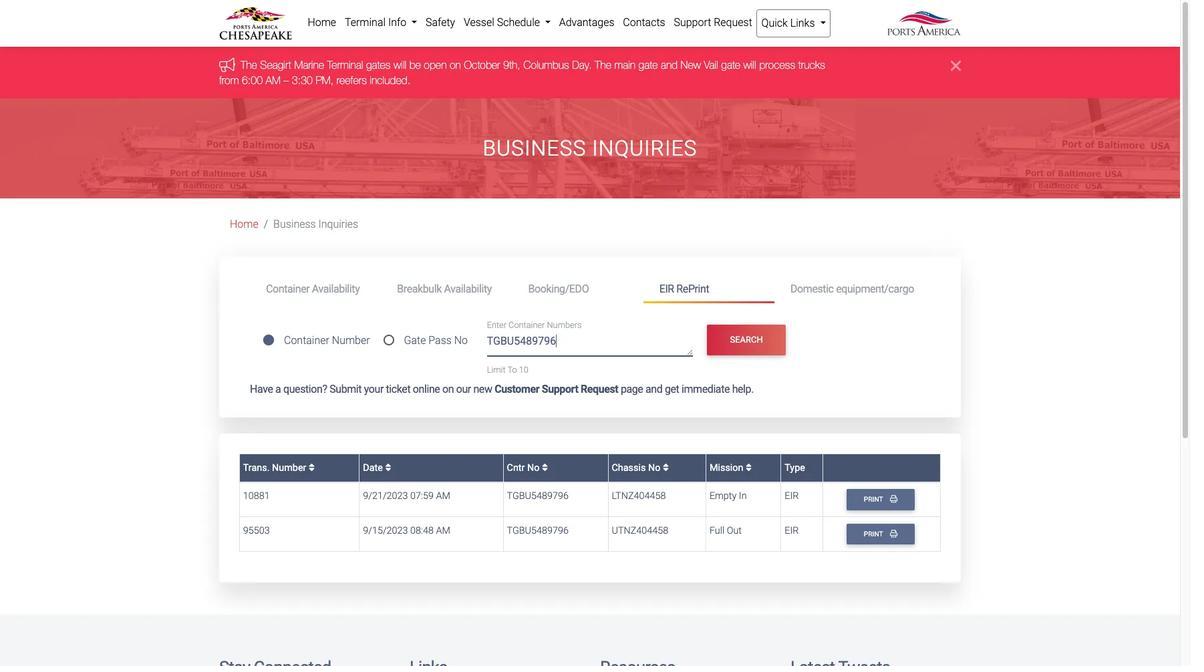 Task type: locate. For each thing, give the bounding box(es) containing it.
terminal left info
[[345, 16, 386, 29]]

be
[[410, 59, 421, 71]]

0 horizontal spatial number
[[272, 462, 306, 474]]

1 horizontal spatial number
[[332, 334, 370, 347]]

1 availability from the left
[[312, 282, 360, 295]]

1 horizontal spatial request
[[714, 16, 753, 29]]

0 vertical spatial print link
[[847, 490, 915, 511]]

on
[[450, 59, 461, 71], [443, 383, 454, 396]]

gate
[[639, 59, 658, 71], [722, 59, 741, 71]]

0 horizontal spatial will
[[394, 59, 407, 71]]

sort image up 9/21/2023
[[385, 463, 391, 473]]

1 vertical spatial eir
[[785, 491, 799, 502]]

0 vertical spatial request
[[714, 16, 753, 29]]

seagirt
[[260, 59, 291, 71]]

gate right vail
[[722, 59, 741, 71]]

booking/edo link
[[512, 277, 644, 301]]

date
[[363, 462, 385, 474]]

customer support request link
[[495, 383, 619, 396]]

1 horizontal spatial gate
[[722, 59, 741, 71]]

sort image right chassis
[[663, 463, 669, 473]]

on inside the seagirt marine terminal gates will be open on october 9th, columbus day. the main gate and new vail gate will process trucks from 6:00 am – 3:30 pm, reefers included.
[[450, 59, 461, 71]]

home
[[308, 16, 336, 29], [230, 218, 259, 231]]

0 horizontal spatial gate
[[639, 59, 658, 71]]

sort image right the cntr
[[542, 463, 548, 473]]

equipment/cargo
[[836, 282, 915, 295]]

availability
[[312, 282, 360, 295], [444, 282, 492, 295]]

3 sort image from the left
[[746, 463, 752, 473]]

1 print image from the top
[[890, 496, 898, 503]]

9/15/2023
[[363, 525, 408, 537]]

0 vertical spatial support
[[674, 16, 711, 29]]

1 vertical spatial tgbu5489796
[[507, 525, 569, 537]]

availability up container number at left bottom
[[312, 282, 360, 295]]

domestic equipment/cargo link
[[775, 277, 931, 301]]

sort image
[[309, 463, 315, 473], [385, 463, 391, 473], [746, 463, 752, 473]]

request left page
[[581, 383, 619, 396]]

0 horizontal spatial support
[[542, 383, 579, 396]]

tgbu5489796 for ltnz404458
[[507, 491, 569, 502]]

0 vertical spatial number
[[332, 334, 370, 347]]

0 vertical spatial print
[[864, 496, 885, 504]]

cntr no
[[507, 462, 542, 474]]

terminal inside terminal info link
[[345, 16, 386, 29]]

9/21/2023 07:59 am
[[363, 491, 451, 502]]

0 horizontal spatial request
[[581, 383, 619, 396]]

2 availability from the left
[[444, 282, 492, 295]]

sort image inside mission link
[[746, 463, 752, 473]]

on left our
[[443, 383, 454, 396]]

number right trans.
[[272, 462, 306, 474]]

advantages link
[[555, 9, 619, 36]]

request
[[714, 16, 753, 29], [581, 383, 619, 396]]

mission link
[[710, 462, 752, 474]]

print for in
[[864, 496, 885, 504]]

2 horizontal spatial no
[[648, 462, 661, 474]]

print link for empty in
[[847, 490, 915, 511]]

1 horizontal spatial home
[[308, 16, 336, 29]]

container for container availability
[[266, 282, 310, 295]]

to
[[508, 365, 517, 375]]

sort image for cntr no
[[542, 463, 548, 473]]

support
[[674, 16, 711, 29], [542, 383, 579, 396]]

1 sort image from the left
[[542, 463, 548, 473]]

0 horizontal spatial availability
[[312, 282, 360, 295]]

2 print link from the top
[[847, 524, 915, 545]]

print image
[[890, 496, 898, 503], [890, 530, 898, 538]]

terminal info
[[345, 16, 409, 29]]

2 tgbu5489796 from the top
[[507, 525, 569, 537]]

day.
[[572, 59, 592, 71]]

breakbulk
[[397, 282, 442, 295]]

will
[[394, 59, 407, 71], [744, 59, 757, 71]]

no right pass
[[454, 334, 468, 347]]

0 horizontal spatial no
[[454, 334, 468, 347]]

process
[[760, 59, 796, 71]]

am right 08:48 at the left of page
[[436, 525, 451, 537]]

sort image inside chassis no link
[[663, 463, 669, 473]]

1 vertical spatial print
[[864, 530, 885, 539]]

gate right main
[[639, 59, 658, 71]]

sort image up in
[[746, 463, 752, 473]]

1 horizontal spatial availability
[[444, 282, 492, 295]]

container up question?
[[284, 334, 329, 347]]

0 vertical spatial tgbu5489796
[[507, 491, 569, 502]]

2 vertical spatial eir
[[785, 525, 799, 537]]

eir for empty in
[[785, 491, 799, 502]]

full
[[710, 525, 725, 537]]

vessel
[[464, 16, 495, 29]]

print for out
[[864, 530, 885, 539]]

advantages
[[559, 16, 615, 29]]

terminal
[[345, 16, 386, 29], [327, 59, 363, 71]]

0 vertical spatial home
[[308, 16, 336, 29]]

1 vertical spatial on
[[443, 383, 454, 396]]

1 print from the top
[[864, 496, 885, 504]]

1 vertical spatial print link
[[847, 524, 915, 545]]

cntr
[[507, 462, 525, 474]]

am for 9/21/2023 07:59 am
[[436, 491, 451, 502]]

search button
[[707, 325, 786, 356]]

–
[[284, 74, 289, 86]]

1 vertical spatial number
[[272, 462, 306, 474]]

eir down type
[[785, 491, 799, 502]]

no right the cntr
[[527, 462, 540, 474]]

1 vertical spatial business
[[273, 218, 316, 231]]

print link
[[847, 490, 915, 511], [847, 524, 915, 545]]

1 vertical spatial inquiries
[[319, 218, 358, 231]]

the
[[241, 59, 257, 71], [595, 59, 612, 71]]

0 vertical spatial container
[[266, 282, 310, 295]]

1 horizontal spatial sort image
[[385, 463, 391, 473]]

0 horizontal spatial home link
[[230, 218, 259, 231]]

container right enter
[[509, 320, 545, 330]]

home link
[[304, 9, 341, 36], [230, 218, 259, 231]]

will left be
[[394, 59, 407, 71]]

0 vertical spatial terminal
[[345, 16, 386, 29]]

0 vertical spatial home link
[[304, 9, 341, 36]]

support inside support request 'link'
[[674, 16, 711, 29]]

1 horizontal spatial sort image
[[663, 463, 669, 473]]

will left process
[[744, 59, 757, 71]]

no for cntr no
[[527, 462, 540, 474]]

1 tgbu5489796 from the top
[[507, 491, 569, 502]]

0 horizontal spatial inquiries
[[319, 218, 358, 231]]

print link for full out
[[847, 524, 915, 545]]

1 will from the left
[[394, 59, 407, 71]]

container for container number
[[284, 334, 329, 347]]

2 sort image from the left
[[663, 463, 669, 473]]

0 vertical spatial business
[[483, 136, 587, 161]]

1 vertical spatial terminal
[[327, 59, 363, 71]]

included.
[[370, 74, 411, 86]]

container inside the container availability link
[[266, 282, 310, 295]]

0 horizontal spatial sort image
[[542, 463, 548, 473]]

95503
[[243, 525, 270, 537]]

sort image for mission
[[746, 463, 752, 473]]

sort image
[[542, 463, 548, 473], [663, 463, 669, 473]]

safety link
[[422, 9, 460, 36]]

domestic
[[791, 282, 834, 295]]

main
[[615, 59, 636, 71]]

am left –
[[266, 74, 281, 86]]

and
[[661, 59, 678, 71], [646, 383, 663, 396]]

1 print link from the top
[[847, 490, 915, 511]]

support request link
[[670, 9, 757, 36]]

2 sort image from the left
[[385, 463, 391, 473]]

online
[[413, 383, 440, 396]]

request left quick
[[714, 16, 753, 29]]

links
[[791, 17, 815, 29]]

availability up enter
[[444, 282, 492, 295]]

07:59
[[410, 491, 434, 502]]

am
[[266, 74, 281, 86], [436, 491, 451, 502], [436, 525, 451, 537]]

1 horizontal spatial business inquiries
[[483, 136, 698, 161]]

1 vertical spatial am
[[436, 491, 451, 502]]

1 horizontal spatial the
[[595, 59, 612, 71]]

1 vertical spatial home
[[230, 218, 259, 231]]

vail
[[704, 59, 719, 71]]

and left "get"
[[646, 383, 663, 396]]

0 horizontal spatial home
[[230, 218, 259, 231]]

1 vertical spatial business inquiries
[[273, 218, 358, 231]]

1 vertical spatial print image
[[890, 530, 898, 538]]

empty
[[710, 491, 737, 502]]

0 horizontal spatial sort image
[[309, 463, 315, 473]]

1 horizontal spatial no
[[527, 462, 540, 474]]

1 horizontal spatial will
[[744, 59, 757, 71]]

container up container number at left bottom
[[266, 282, 310, 295]]

sort image right trans.
[[309, 463, 315, 473]]

Enter Container Numbers text field
[[487, 333, 693, 356]]

2 horizontal spatial sort image
[[746, 463, 752, 473]]

0 horizontal spatial business
[[273, 218, 316, 231]]

sort image inside date link
[[385, 463, 391, 473]]

and left new
[[661, 59, 678, 71]]

am right 07:59
[[436, 491, 451, 502]]

2 vertical spatial container
[[284, 334, 329, 347]]

contacts link
[[619, 9, 670, 36]]

your
[[364, 383, 384, 396]]

full out
[[710, 525, 742, 537]]

sort image inside trans. number 'link'
[[309, 463, 315, 473]]

1 vertical spatial container
[[509, 320, 545, 330]]

number for trans. number
[[272, 462, 306, 474]]

support up new
[[674, 16, 711, 29]]

sort image inside cntr no "link"
[[542, 463, 548, 473]]

get
[[665, 383, 679, 396]]

1 sort image from the left
[[309, 463, 315, 473]]

vessel schedule link
[[460, 9, 555, 36]]

help.
[[732, 383, 754, 396]]

2 will from the left
[[744, 59, 757, 71]]

request inside support request 'link'
[[714, 16, 753, 29]]

0 vertical spatial and
[[661, 59, 678, 71]]

0 vertical spatial on
[[450, 59, 461, 71]]

the up "6:00" on the top left of page
[[241, 59, 257, 71]]

quick
[[762, 17, 788, 29]]

eir right out
[[785, 525, 799, 537]]

number up submit
[[332, 334, 370, 347]]

2 print image from the top
[[890, 530, 898, 538]]

1 horizontal spatial support
[[674, 16, 711, 29]]

the right day.
[[595, 59, 612, 71]]

1 horizontal spatial inquiries
[[592, 136, 698, 161]]

trans. number link
[[243, 462, 315, 474]]

support right the customer
[[542, 383, 579, 396]]

no right chassis
[[648, 462, 661, 474]]

2 print from the top
[[864, 530, 885, 539]]

2 gate from the left
[[722, 59, 741, 71]]

eir
[[660, 282, 674, 295], [785, 491, 799, 502], [785, 525, 799, 537]]

reefers
[[337, 74, 367, 86]]

1 vertical spatial home link
[[230, 218, 259, 231]]

limit
[[487, 365, 506, 375]]

on right open
[[450, 59, 461, 71]]

2 vertical spatial am
[[436, 525, 451, 537]]

availability inside 'link'
[[444, 282, 492, 295]]

0 horizontal spatial the
[[241, 59, 257, 71]]

1 horizontal spatial business
[[483, 136, 587, 161]]

terminal up the reefers
[[327, 59, 363, 71]]

container number
[[284, 334, 370, 347]]

our
[[456, 383, 471, 396]]

eir left reprint
[[660, 282, 674, 295]]

0 vertical spatial eir
[[660, 282, 674, 295]]

container
[[266, 282, 310, 295], [509, 320, 545, 330], [284, 334, 329, 347]]

0 vertical spatial am
[[266, 74, 281, 86]]

10
[[519, 365, 529, 375]]

0 vertical spatial print image
[[890, 496, 898, 503]]



Task type: describe. For each thing, give the bounding box(es) containing it.
6:00
[[242, 74, 263, 86]]

support request
[[674, 16, 753, 29]]

close image
[[951, 58, 961, 74]]

mission
[[710, 462, 746, 474]]

quick links
[[762, 17, 818, 29]]

utnz404458
[[612, 525, 669, 537]]

in
[[739, 491, 747, 502]]

reprint
[[677, 282, 710, 295]]

chassis no
[[612, 462, 663, 474]]

safety
[[426, 16, 455, 29]]

0 horizontal spatial business inquiries
[[273, 218, 358, 231]]

gate pass no
[[404, 334, 468, 347]]

from
[[219, 74, 239, 86]]

bullhorn image
[[219, 57, 241, 72]]

empty in
[[710, 491, 747, 502]]

1 gate from the left
[[639, 59, 658, 71]]

info
[[388, 16, 407, 29]]

sort image for trans. number
[[309, 463, 315, 473]]

ltnz404458
[[612, 491, 666, 502]]

0 vertical spatial business inquiries
[[483, 136, 698, 161]]

page
[[621, 383, 643, 396]]

october
[[464, 59, 500, 71]]

a
[[275, 383, 281, 396]]

1 vertical spatial and
[[646, 383, 663, 396]]

3:30
[[292, 74, 313, 86]]

number for container number
[[332, 334, 370, 347]]

limit to 10
[[487, 365, 529, 375]]

have
[[250, 383, 273, 396]]

new
[[474, 383, 492, 396]]

print image for full out
[[890, 530, 898, 538]]

sort image for chassis no
[[663, 463, 669, 473]]

trans.
[[243, 462, 270, 474]]

have a question? submit your ticket online on our new customer support request page and get immediate help.
[[250, 383, 754, 396]]

eir reprint
[[660, 282, 710, 295]]

contacts
[[623, 16, 666, 29]]

new
[[681, 59, 701, 71]]

no for chassis no
[[648, 462, 661, 474]]

search
[[730, 335, 763, 345]]

domestic equipment/cargo
[[791, 282, 915, 295]]

quick links link
[[757, 9, 831, 37]]

immediate
[[682, 383, 730, 396]]

booking/edo
[[528, 282, 589, 295]]

eir reprint link
[[644, 277, 775, 303]]

print image for empty in
[[890, 496, 898, 503]]

schedule
[[497, 16, 540, 29]]

9th,
[[503, 59, 521, 71]]

ticket
[[386, 383, 411, 396]]

am inside the seagirt marine terminal gates will be open on october 9th, columbus day. the main gate and new vail gate will process trucks from 6:00 am – 3:30 pm, reefers included.
[[266, 74, 281, 86]]

1 horizontal spatial home link
[[304, 9, 341, 36]]

10881
[[243, 491, 270, 502]]

08:48
[[410, 525, 434, 537]]

am for 9/15/2023 08:48 am
[[436, 525, 451, 537]]

vessel schedule
[[464, 16, 543, 29]]

2 the from the left
[[595, 59, 612, 71]]

out
[[727, 525, 742, 537]]

pass
[[429, 334, 452, 347]]

enter
[[487, 320, 507, 330]]

marine
[[294, 59, 324, 71]]

tgbu5489796 for utnz404458
[[507, 525, 569, 537]]

submit
[[330, 383, 362, 396]]

gate
[[404, 334, 426, 347]]

availability for container availability
[[312, 282, 360, 295]]

the seagirt marine terminal gates will be open on october 9th, columbus day. the main gate and new vail gate will process trucks from 6:00 am – 3:30 pm, reefers included.
[[219, 59, 826, 86]]

chassis
[[612, 462, 646, 474]]

eir for full out
[[785, 525, 799, 537]]

open
[[424, 59, 447, 71]]

chassis no link
[[612, 462, 669, 474]]

1 the from the left
[[241, 59, 257, 71]]

9/21/2023
[[363, 491, 408, 502]]

enter container numbers
[[487, 320, 582, 330]]

customer
[[495, 383, 540, 396]]

breakbulk availability link
[[381, 277, 512, 301]]

1 vertical spatial request
[[581, 383, 619, 396]]

container availability
[[266, 282, 360, 295]]

type
[[785, 462, 805, 474]]

pm,
[[316, 74, 334, 86]]

numbers
[[547, 320, 582, 330]]

sort image for date
[[385, 463, 391, 473]]

the seagirt marine terminal gates will be open on october 9th, columbus day. the main gate and new vail gate will process trucks from 6:00 am – 3:30 pm, reefers included. alert
[[0, 47, 1181, 98]]

9/15/2023 08:48 am
[[363, 525, 451, 537]]

date link
[[363, 462, 391, 474]]

gates
[[366, 59, 391, 71]]

and inside the seagirt marine terminal gates will be open on october 9th, columbus day. the main gate and new vail gate will process trucks from 6:00 am – 3:30 pm, reefers included.
[[661, 59, 678, 71]]

availability for breakbulk availability
[[444, 282, 492, 295]]

question?
[[283, 383, 327, 396]]

terminal inside the seagirt marine terminal gates will be open on october 9th, columbus day. the main gate and new vail gate will process trucks from 6:00 am – 3:30 pm, reefers included.
[[327, 59, 363, 71]]

0 vertical spatial inquiries
[[592, 136, 698, 161]]

columbus
[[524, 59, 569, 71]]

1 vertical spatial support
[[542, 383, 579, 396]]

trans. number
[[243, 462, 309, 474]]

terminal info link
[[341, 9, 422, 36]]



Task type: vqa. For each thing, say whether or not it's contained in the screenshot.
THE FULL NAME text field
no



